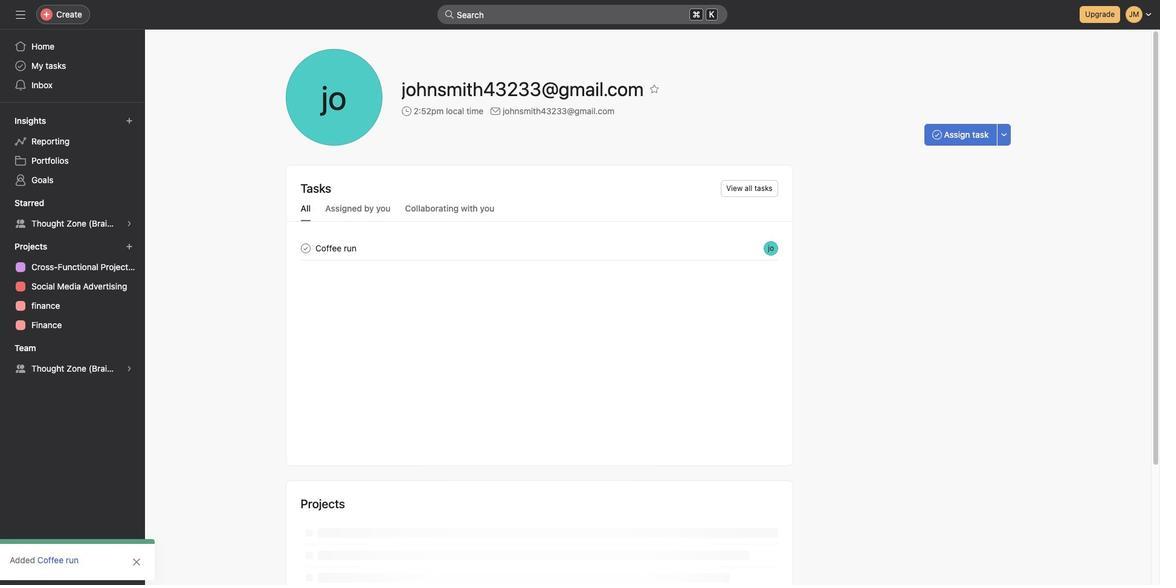 Task type: locate. For each thing, give the bounding box(es) containing it.
new insights image
[[126, 117, 133, 125]]

close image
[[132, 557, 141, 567]]

toggle assignee popover image
[[764, 241, 778, 255]]

hide sidebar image
[[16, 10, 25, 19]]

insights element
[[0, 110, 145, 192]]

prominent image
[[445, 10, 455, 19]]

None field
[[438, 5, 728, 24]]

list item
[[286, 236, 793, 260]]

teams element
[[0, 337, 145, 381]]



Task type: vqa. For each thing, say whether or not it's contained in the screenshot.
the rightmost FY23
no



Task type: describe. For each thing, give the bounding box(es) containing it.
add to starred image
[[650, 84, 660, 94]]

starred element
[[0, 192, 145, 236]]

see details, thought zone (brainstorm space) image
[[126, 220, 133, 227]]

global element
[[0, 30, 145, 102]]

mark complete image
[[298, 241, 313, 255]]

Mark complete checkbox
[[298, 241, 313, 255]]

projects element
[[0, 236, 145, 337]]

Search tasks, projects, and more text field
[[438, 5, 728, 24]]

see details, thought zone (brainstorm space) image
[[126, 365, 133, 372]]

new project or portfolio image
[[126, 243, 133, 250]]

tasks tabs tab list
[[286, 202, 793, 222]]

more options image
[[1001, 131, 1008, 138]]



